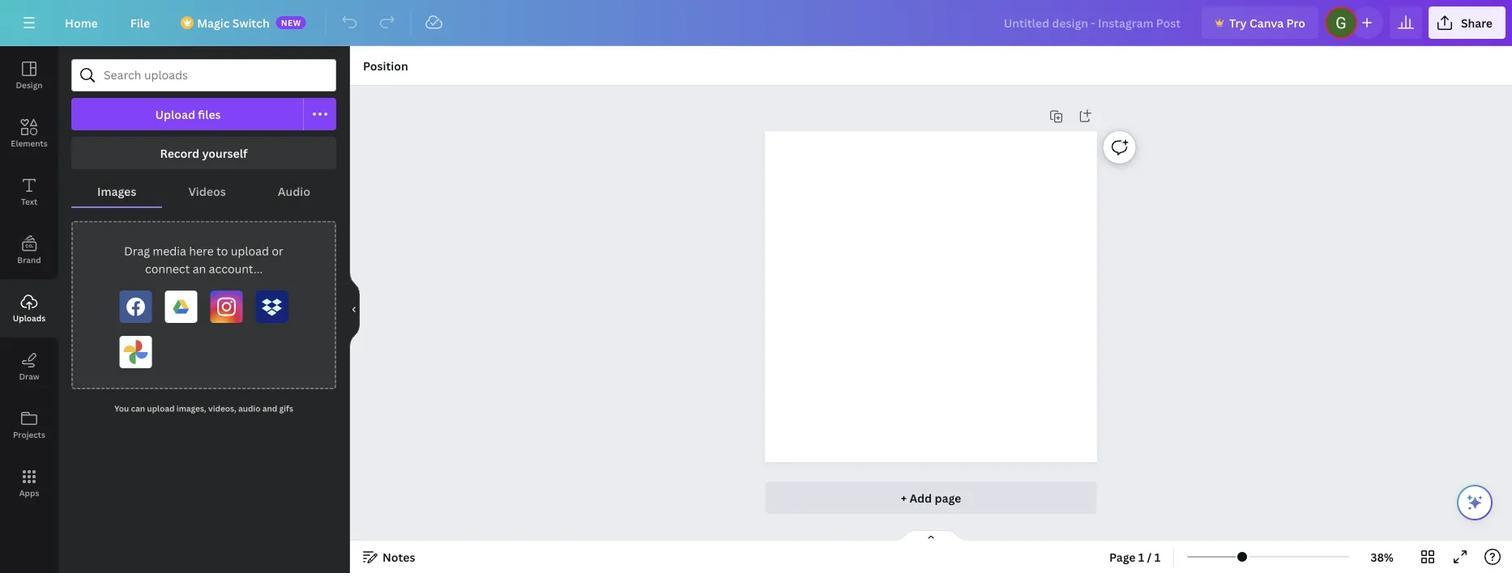 Task type: locate. For each thing, give the bounding box(es) containing it.
audio
[[238, 404, 261, 415]]

connect
[[145, 261, 190, 277]]

upload
[[231, 244, 269, 259], [147, 404, 175, 415]]

videos
[[188, 184, 226, 199]]

projects
[[13, 430, 45, 441]]

try
[[1230, 15, 1247, 30]]

audio
[[278, 184, 310, 199]]

elements button
[[0, 105, 58, 163]]

try canva pro button
[[1202, 6, 1319, 39]]

yourself
[[202, 145, 248, 161]]

notes button
[[357, 545, 422, 571]]

0 horizontal spatial 1
[[1139, 550, 1145, 565]]

38%
[[1371, 550, 1394, 565]]

record yourself button
[[71, 137, 336, 169]]

/
[[1147, 550, 1152, 565]]

files
[[198, 107, 221, 122]]

uploads button
[[0, 280, 58, 338]]

design
[[16, 79, 43, 90]]

drag
[[124, 244, 150, 259]]

upload right can
[[147, 404, 175, 415]]

design button
[[0, 46, 58, 105]]

apps button
[[0, 455, 58, 513]]

0 vertical spatial upload
[[231, 244, 269, 259]]

hide image
[[349, 271, 360, 349]]

1 vertical spatial upload
[[147, 404, 175, 415]]

here
[[189, 244, 214, 259]]

videos,
[[208, 404, 236, 415]]

draw button
[[0, 338, 58, 396]]

2 1 from the left
[[1155, 550, 1161, 565]]

file button
[[117, 6, 163, 39]]

Design title text field
[[991, 6, 1196, 39]]

1 right the /
[[1155, 550, 1161, 565]]

page
[[1110, 550, 1136, 565]]

upload
[[155, 107, 195, 122]]

to
[[216, 244, 228, 259]]

add
[[910, 491, 932, 506]]

text button
[[0, 163, 58, 221]]

1 1 from the left
[[1139, 550, 1145, 565]]

1
[[1139, 550, 1145, 565], [1155, 550, 1161, 565]]

+ add page button
[[766, 482, 1097, 515]]

1 left the /
[[1139, 550, 1145, 565]]

switch
[[232, 15, 270, 30]]

try canva pro
[[1230, 15, 1306, 30]]

an
[[193, 261, 206, 277]]

record
[[160, 145, 199, 161]]

apps
[[19, 488, 39, 499]]

record yourself
[[160, 145, 248, 161]]

you
[[114, 404, 129, 415]]

new
[[281, 17, 301, 28]]

show pages image
[[892, 530, 970, 543]]

0 horizontal spatial upload
[[147, 404, 175, 415]]

1 horizontal spatial 1
[[1155, 550, 1161, 565]]

1 horizontal spatial upload
[[231, 244, 269, 259]]

upload up the account...
[[231, 244, 269, 259]]



Task type: vqa. For each thing, say whether or not it's contained in the screenshot.
GIFS at left
yes



Task type: describe. For each thing, give the bounding box(es) containing it.
magic
[[197, 15, 230, 30]]

gifs
[[279, 404, 293, 415]]

audio button
[[252, 176, 336, 207]]

images,
[[177, 404, 206, 415]]

images
[[97, 184, 136, 199]]

drag media here to upload or connect an account...
[[124, 244, 284, 277]]

images button
[[71, 176, 162, 207]]

uploads
[[13, 313, 46, 324]]

page
[[935, 491, 961, 506]]

file
[[130, 15, 150, 30]]

Search uploads search field
[[104, 60, 326, 91]]

brand
[[17, 255, 41, 265]]

draw
[[19, 371, 39, 382]]

brand button
[[0, 221, 58, 280]]

position
[[363, 58, 408, 73]]

can
[[131, 404, 145, 415]]

elements
[[11, 138, 48, 149]]

account...
[[209, 261, 263, 277]]

media
[[153, 244, 186, 259]]

position button
[[357, 53, 415, 79]]

38% button
[[1356, 545, 1409, 571]]

videos button
[[162, 176, 252, 207]]

home
[[65, 15, 98, 30]]

magic switch
[[197, 15, 270, 30]]

+
[[901, 491, 907, 506]]

main menu bar
[[0, 0, 1512, 46]]

upload files button
[[71, 98, 304, 130]]

share button
[[1429, 6, 1506, 39]]

projects button
[[0, 396, 58, 455]]

upload inside drag media here to upload or connect an account...
[[231, 244, 269, 259]]

page 1 / 1
[[1110, 550, 1161, 565]]

notes
[[383, 550, 415, 565]]

text
[[21, 196, 37, 207]]

pro
[[1287, 15, 1306, 30]]

home link
[[52, 6, 111, 39]]

side panel tab list
[[0, 46, 58, 513]]

upload files
[[155, 107, 221, 122]]

or
[[272, 244, 284, 259]]

canva
[[1250, 15, 1284, 30]]

canva assistant image
[[1465, 494, 1485, 513]]

+ add page
[[901, 491, 961, 506]]

share
[[1461, 15, 1493, 30]]

and
[[262, 404, 277, 415]]

you can upload images, videos, audio and gifs
[[114, 404, 293, 415]]



